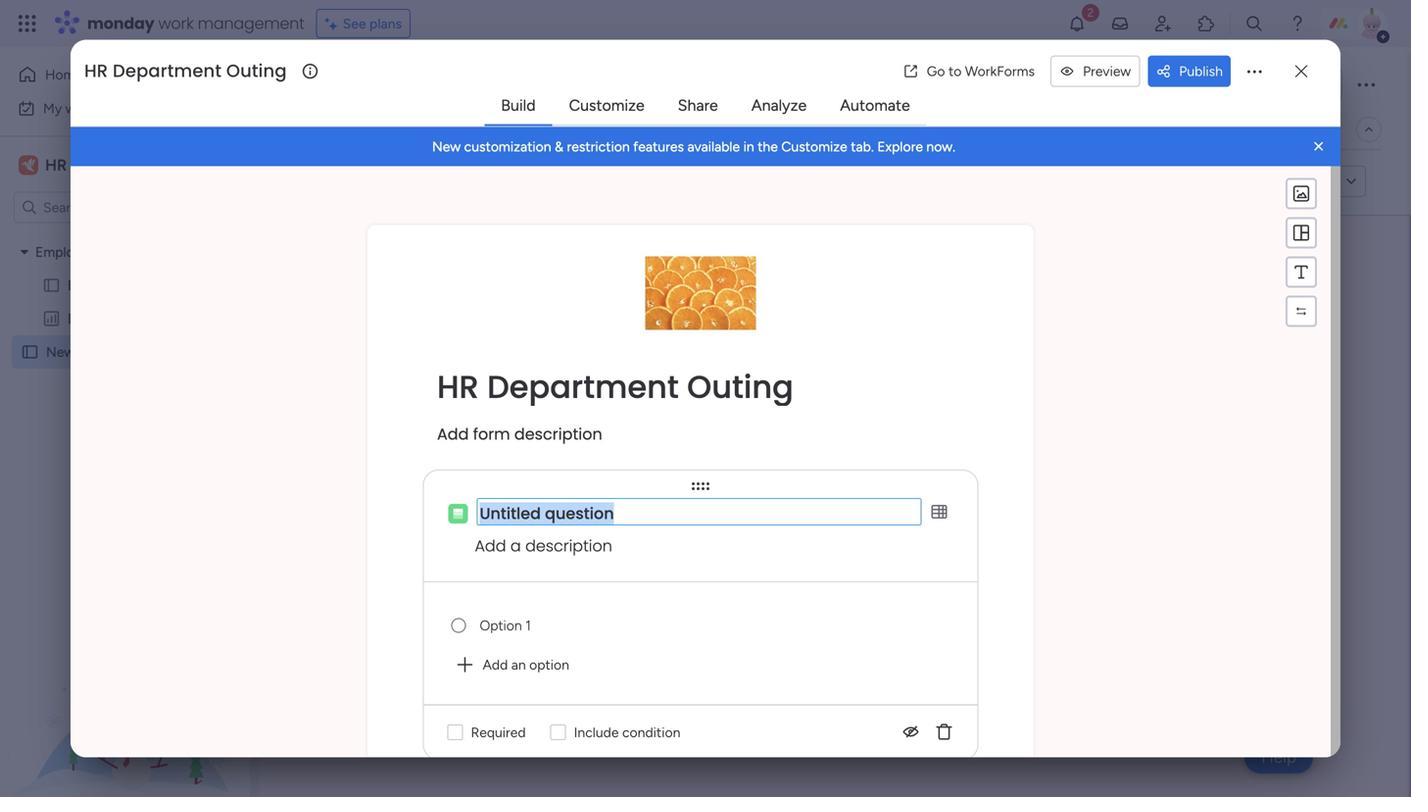 Task type: describe. For each thing, give the bounding box(es) containing it.
by
[[459, 172, 476, 191]]

Search in workspace field
[[41, 196, 164, 219]]

include condition
[[574, 724, 681, 741]]

an
[[512, 657, 526, 673]]

autopilot image
[[1240, 116, 1256, 141]]

hr button
[[14, 149, 195, 182]]

see plans
[[343, 15, 402, 32]]

directory dashboard
[[68, 310, 194, 327]]

public board image
[[21, 343, 39, 361]]

go to workforms button
[[896, 56, 1043, 87]]

directory
[[99, 244, 155, 260]]

question
[[640, 383, 709, 405]]

description for add form description
[[515, 423, 603, 445]]

workspace image
[[19, 154, 38, 176]]

submit
[[810, 492, 860, 511]]

invite
[[1282, 76, 1317, 93]]

analyze link
[[736, 88, 823, 123]]

add for add a description
[[475, 535, 506, 557]]

submit button
[[794, 482, 876, 521]]

customize inside banner banner
[[782, 138, 848, 155]]

activity button
[[1146, 69, 1238, 100]]

plans
[[370, 15, 402, 32]]

search everything image
[[1245, 14, 1265, 33]]

0 vertical spatial customize
[[569, 96, 645, 115]]

workforms
[[966, 63, 1035, 80]]

viewer
[[656, 121, 699, 138]]

invite members image
[[1154, 14, 1174, 33]]

tab.
[[851, 138, 874, 155]]

share
[[678, 96, 718, 115]]

customize link
[[554, 88, 661, 123]]

add an option
[[483, 657, 570, 673]]

powered
[[394, 172, 455, 191]]

help
[[1262, 747, 1297, 767]]

automate inside tab list
[[840, 96, 911, 115]]

preview
[[1084, 63, 1132, 80]]

help image
[[1288, 14, 1308, 33]]

publish
[[1180, 63, 1224, 80]]

ruby anderson image
[[1357, 8, 1388, 39]]

HR Department Outing field
[[79, 58, 300, 84]]

my work
[[43, 100, 95, 117]]

employee directory
[[68, 277, 189, 294]]

activity
[[1153, 76, 1201, 93]]

1 horizontal spatial automate
[[1264, 121, 1326, 138]]

untitled question group
[[574, 368, 1095, 482]]

new customization & restriction features available in the customize tab. explore now.
[[432, 138, 956, 155]]

drag to reorder the question image
[[691, 477, 711, 496]]

form logo image
[[646, 257, 756, 330]]

main
[[389, 121, 418, 138]]

restriction
[[567, 138, 630, 155]]

customization
[[464, 138, 552, 155]]

add form description
[[437, 423, 603, 445]]

form up main
[[372, 62, 451, 106]]

copy form link button
[[1204, 166, 1337, 197]]

&
[[555, 138, 564, 155]]

add for add form description
[[437, 423, 469, 445]]

copy
[[1240, 173, 1273, 190]]

employee directory
[[35, 244, 155, 260]]

form up question
[[650, 303, 731, 347]]

copy form link
[[1240, 173, 1330, 190]]

new up form button at the left of the page
[[298, 62, 364, 106]]

1
[[1329, 76, 1334, 93]]

untitled question button
[[477, 498, 922, 531]]

background color and image selector image
[[1292, 184, 1312, 204]]

lottie animation image
[[0, 599, 250, 797]]

department inside 'field'
[[113, 58, 222, 83]]

form button
[[297, 114, 374, 145]]

add an option button
[[448, 649, 577, 681]]

2 horizontal spatial hr
[[437, 365, 479, 409]]

form inside 'list box'
[[78, 344, 110, 360]]

2 menu image from the top
[[1292, 262, 1312, 282]]

my work button
[[12, 93, 211, 124]]

condition
[[623, 724, 681, 741]]

workforms logo image
[[484, 166, 595, 197]]

workspace selection element
[[19, 153, 70, 177]]

hr department outing inside hr department outing 'field'
[[84, 58, 287, 83]]

public board image
[[42, 276, 61, 295]]

add view image
[[717, 122, 725, 137]]

outing inside 'field'
[[226, 58, 287, 83]]

add for add an option
[[483, 657, 508, 673]]

form down new form field
[[327, 121, 359, 138]]

new inside form form
[[574, 303, 642, 347]]

build link
[[486, 88, 552, 123]]

a
[[511, 535, 521, 557]]

/
[[1320, 76, 1325, 93]]

my
[[43, 100, 62, 117]]

work for monday
[[158, 12, 194, 34]]

now.
[[927, 138, 956, 155]]

management
[[198, 12, 305, 34]]



Task type: vqa. For each thing, say whether or not it's contained in the screenshot.
suggested people
no



Task type: locate. For each thing, give the bounding box(es) containing it.
automate link
[[825, 88, 926, 123]]

home
[[45, 66, 83, 83]]

1 vertical spatial hr
[[45, 156, 67, 175]]

0 vertical spatial hr department outing
[[84, 58, 287, 83]]

component__icon image
[[449, 504, 468, 524]]

1 vertical spatial menu image
[[1292, 262, 1312, 282]]

hr inside workspace selection element
[[45, 156, 67, 175]]

results
[[483, 121, 528, 138]]

add inside button
[[483, 657, 508, 673]]

work for my
[[65, 100, 95, 117]]

employee for employee directory
[[35, 244, 96, 260]]

0 horizontal spatial automate
[[840, 96, 911, 115]]

see
[[343, 15, 366, 32]]

1 horizontal spatial form
[[1276, 173, 1306, 190]]

form response viewer
[[557, 121, 699, 138]]

hr department outing
[[84, 58, 287, 83], [437, 365, 794, 409]]

1 horizontal spatial hr department outing
[[437, 365, 794, 409]]

2 horizontal spatial new form
[[574, 303, 731, 347]]

description down untitled
[[515, 423, 603, 445]]

work
[[158, 12, 194, 34], [65, 100, 95, 117]]

0 horizontal spatial outing
[[226, 58, 287, 83]]

automate down 'invite / 1' button
[[1264, 121, 1326, 138]]

integrate
[[1068, 121, 1124, 138]]

menu image
[[1292, 223, 1312, 243], [1292, 262, 1312, 282]]

0 vertical spatial work
[[158, 12, 194, 34]]

customization tools toolbar
[[1286, 178, 1318, 327]]

1 horizontal spatial directory
[[132, 277, 189, 294]]

0 horizontal spatial work
[[65, 100, 95, 117]]

tab list containing build
[[485, 87, 927, 126]]

1 vertical spatial customize
[[782, 138, 848, 155]]

1 vertical spatial description
[[526, 535, 613, 557]]

0 vertical spatial directory
[[132, 277, 189, 294]]

dapulse integrations image
[[1045, 122, 1060, 137]]

required
[[471, 724, 526, 741]]

untitled
[[574, 383, 636, 405]]

employee down employee directory
[[68, 277, 128, 294]]

new
[[298, 62, 364, 106], [432, 138, 461, 155], [574, 303, 642, 347], [46, 344, 75, 360]]

form down 'directory dashboard'
[[78, 344, 110, 360]]

0 vertical spatial menu image
[[1292, 223, 1312, 243]]

option
[[0, 234, 250, 238]]

new inside banner banner
[[432, 138, 461, 155]]

option
[[530, 657, 570, 673]]

table
[[421, 121, 454, 138]]

1 horizontal spatial new form
[[298, 62, 451, 106]]

0 horizontal spatial customize
[[569, 96, 645, 115]]

description
[[515, 423, 603, 445], [526, 535, 613, 557]]

1 vertical spatial outing
[[687, 365, 794, 409]]

main table
[[389, 121, 454, 138]]

form form
[[71, 166, 1341, 797], [260, 215, 1410, 797]]

1 vertical spatial employee
[[68, 277, 128, 294]]

1 vertical spatial department
[[487, 365, 679, 409]]

Type your question here text field
[[477, 498, 922, 526]]

description for add a description
[[526, 535, 613, 557]]

public dashboard image
[[42, 309, 61, 328]]

department down monday work management
[[113, 58, 222, 83]]

1 horizontal spatial outing
[[687, 365, 794, 409]]

monday
[[87, 12, 154, 34]]

1 horizontal spatial work
[[158, 12, 194, 34]]

new right public board icon
[[46, 344, 75, 360]]

caret down image
[[21, 245, 28, 259]]

share link
[[663, 88, 734, 123]]

inbox image
[[1111, 14, 1131, 33]]

workspace image
[[22, 154, 35, 176]]

0 horizontal spatial department
[[113, 58, 222, 83]]

list box
[[0, 231, 250, 633]]

1 vertical spatial hr department outing
[[437, 365, 794, 409]]

automate up tab.
[[840, 96, 911, 115]]

hr inside hr department outing 'field'
[[84, 58, 108, 83]]

1 menu image from the top
[[1292, 223, 1312, 243]]

build
[[501, 96, 536, 115]]

hr right home
[[84, 58, 108, 83]]

1 vertical spatial add
[[475, 535, 506, 557]]

2 vertical spatial add
[[483, 657, 508, 673]]

New Form field
[[293, 62, 456, 106]]

customize right "the"
[[782, 138, 848, 155]]

0 vertical spatial department
[[113, 58, 222, 83]]

new form inside form form
[[574, 303, 731, 347]]

0 horizontal spatial directory
[[68, 310, 125, 327]]

add
[[437, 423, 469, 445], [475, 535, 506, 557], [483, 657, 508, 673]]

new up untitled
[[574, 303, 642, 347]]

hr up add form description
[[437, 365, 479, 409]]

employee
[[35, 244, 96, 260], [68, 277, 128, 294]]

2 vertical spatial hr
[[437, 365, 479, 409]]

untitled question
[[574, 383, 709, 405]]

1 vertical spatial automate
[[1264, 121, 1326, 138]]

0 vertical spatial form
[[1276, 173, 1306, 190]]

1 horizontal spatial department
[[487, 365, 679, 409]]

powered by
[[394, 172, 476, 191]]

banner banner
[[71, 127, 1341, 166]]

1 vertical spatial work
[[65, 100, 95, 117]]

results button
[[468, 114, 543, 145]]

form for add
[[473, 423, 510, 445]]

new form up main
[[298, 62, 451, 106]]

1 vertical spatial form
[[473, 423, 510, 445]]

add a description
[[475, 535, 613, 557]]

apps image
[[1197, 14, 1217, 33]]

new form inside 'list box'
[[46, 344, 110, 360]]

2 image
[[1082, 1, 1100, 23]]

form
[[372, 62, 451, 106], [327, 121, 359, 138], [557, 121, 589, 138], [650, 303, 731, 347], [78, 344, 110, 360]]

form up &
[[557, 121, 589, 138]]

department up add form description
[[487, 365, 679, 409]]

0 horizontal spatial form
[[473, 423, 510, 445]]

0 vertical spatial automate
[[840, 96, 911, 115]]

new form down public dashboard 'icon'
[[46, 344, 110, 360]]

form form containing hr
[[71, 166, 1341, 797]]

1 horizontal spatial customize
[[782, 138, 848, 155]]

link
[[1309, 173, 1330, 190]]

outing
[[226, 58, 287, 83], [687, 365, 794, 409]]

department
[[113, 58, 222, 83], [487, 365, 679, 409]]

invite / 1
[[1282, 76, 1334, 93]]

lottie animation element
[[0, 599, 250, 797]]

add left a
[[475, 535, 506, 557]]

invite / 1 button
[[1246, 69, 1343, 100]]

dashboard
[[128, 310, 194, 327]]

explore
[[878, 138, 924, 155]]

more actions image
[[1245, 61, 1265, 81]]

0 horizontal spatial hr department outing
[[84, 58, 287, 83]]

directory
[[132, 277, 189, 294], [68, 310, 125, 327]]

form for copy
[[1276, 173, 1306, 190]]

preview button
[[1051, 56, 1141, 87]]

add left an
[[483, 657, 508, 673]]

in
[[744, 138, 755, 155]]

select product image
[[18, 14, 37, 33]]

to
[[949, 63, 962, 80]]

go
[[927, 63, 946, 80]]

tab list
[[485, 87, 927, 126]]

new form
[[298, 62, 451, 106], [574, 303, 731, 347], [46, 344, 110, 360]]

form inside button
[[1276, 173, 1306, 190]]

None field
[[477, 606, 911, 645]]

directory up dashboard
[[132, 277, 189, 294]]

0 vertical spatial outing
[[226, 58, 287, 83]]

close image
[[1310, 137, 1330, 157]]

features
[[634, 138, 684, 155]]

include
[[574, 724, 619, 741]]

response
[[592, 121, 652, 138]]

1 horizontal spatial hr
[[84, 58, 108, 83]]

monday work management
[[87, 12, 305, 34]]

notifications image
[[1068, 14, 1087, 33]]

form response viewer button
[[543, 114, 705, 145]]

work right my
[[65, 100, 95, 117]]

see plans button
[[316, 9, 411, 38]]

description right a
[[526, 535, 613, 557]]

work inside button
[[65, 100, 95, 117]]

0 vertical spatial hr
[[84, 58, 108, 83]]

directory right public dashboard 'icon'
[[68, 310, 125, 327]]

hr right workspace image
[[45, 156, 67, 175]]

analyze
[[752, 96, 807, 115]]

0 vertical spatial description
[[515, 423, 603, 445]]

new down table
[[432, 138, 461, 155]]

customize
[[569, 96, 645, 115], [782, 138, 848, 155]]

available
[[688, 138, 740, 155]]

add up component__icon
[[437, 423, 469, 445]]

0 horizontal spatial new form
[[46, 344, 110, 360]]

home button
[[12, 59, 211, 90]]

help button
[[1245, 741, 1314, 774]]

list box containing employee directory
[[0, 231, 250, 633]]

new form up untitled question
[[574, 303, 731, 347]]

new inside 'list box'
[[46, 344, 75, 360]]

form form containing new form
[[260, 215, 1410, 797]]

0 vertical spatial employee
[[35, 244, 96, 260]]

0 vertical spatial add
[[437, 423, 469, 445]]

collapse board header image
[[1362, 122, 1378, 137]]

employee up public board image
[[35, 244, 96, 260]]

the
[[758, 138, 778, 155]]

main table button
[[374, 114, 468, 145]]

hr
[[84, 58, 108, 83], [45, 156, 67, 175], [437, 365, 479, 409]]

work up hr department outing 'field'
[[158, 12, 194, 34]]

1 vertical spatial directory
[[68, 310, 125, 327]]

0 horizontal spatial hr
[[45, 156, 67, 175]]

customize up 'response'
[[569, 96, 645, 115]]

publish button
[[1148, 56, 1232, 87]]

go to workforms
[[927, 63, 1035, 80]]

employee for employee directory
[[68, 277, 128, 294]]



